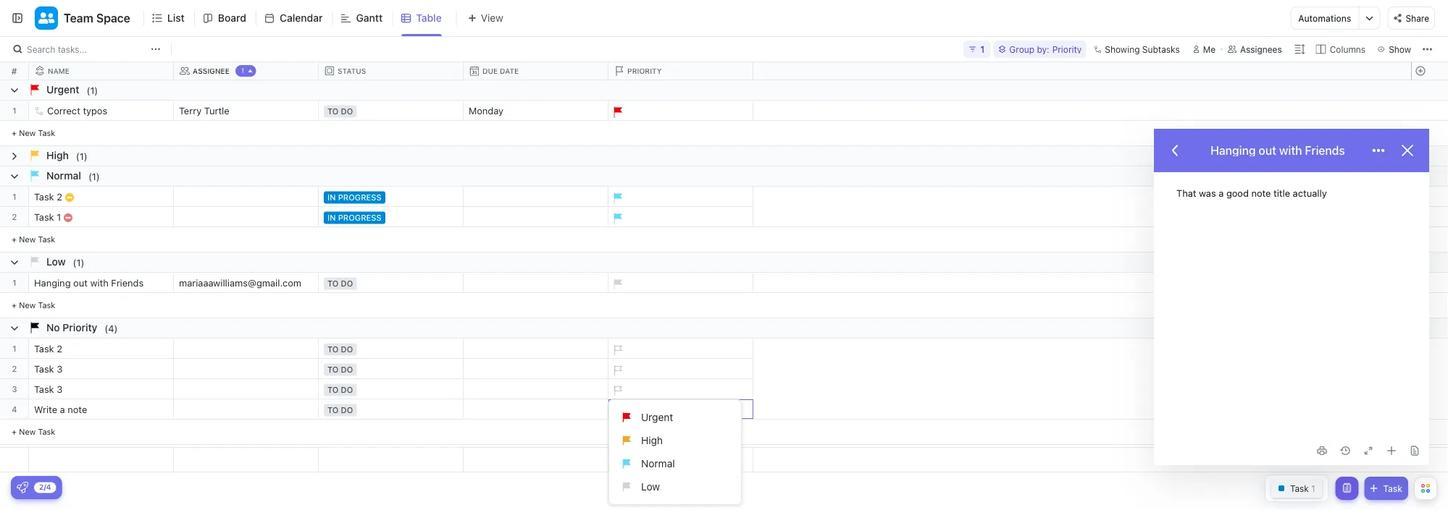 Task type: describe. For each thing, give the bounding box(es) containing it.
‎task 1
[[34, 212, 61, 223]]

due
[[483, 67, 498, 75]]

2 for ‎task
[[57, 344, 62, 355]]

set priority image for task 3
[[606, 360, 628, 382]]

set priority image for ‎task 2
[[606, 340, 628, 362]]

low inside cell
[[46, 256, 66, 268]]

urgent inside cell
[[46, 84, 79, 96]]

1 to from the top
[[328, 107, 339, 116]]

list containing urgent
[[609, 406, 741, 499]]

in progress for ‎task 1
[[328, 213, 382, 223]]

2 new task from the top
[[19, 235, 55, 244]]

row group containing 1 2 1 2 1 3 4 1
[[0, 80, 29, 446]]

1 inside press space to select this row. "row"
[[57, 212, 61, 223]]

urgent cell
[[0, 80, 1448, 100]]

typos
[[83, 105, 107, 116]]

#
[[11, 66, 17, 76]]

1 horizontal spatial note
[[1252, 188, 1271, 199]]

1 set priority element from the top
[[606, 340, 628, 362]]

do for set priority icon corresponding to task 3
[[341, 366, 353, 375]]

in for ‎task 1
[[328, 213, 336, 223]]

2 do from the top
[[341, 279, 353, 289]]

press space to select this row. row containing ‎task 1
[[29, 207, 754, 230]]

(1) for urgent
[[87, 85, 98, 96]]

1 to do from the top
[[328, 107, 353, 116]]

showing
[[1105, 44, 1140, 54]]

in progress for task 2
[[328, 193, 382, 203]]

showing subtasks
[[1105, 44, 1180, 54]]

table
[[416, 12, 442, 24]]

that
[[1177, 188, 1197, 199]]

2/4
[[39, 484, 51, 492]]

search
[[27, 44, 55, 54]]

row group containing urgent
[[0, 80, 1448, 446]]

board
[[218, 12, 246, 24]]

press space to select this row. row containing task 2
[[29, 187, 754, 209]]

in progress cell for task 2
[[319, 187, 464, 207]]

priority inside dropdown button
[[627, 67, 662, 75]]

correct typos
[[47, 105, 107, 116]]

show
[[1389, 44, 1411, 54]]

columns button
[[1312, 41, 1373, 58]]

1 vertical spatial a
[[60, 405, 65, 416]]

good
[[1227, 188, 1249, 199]]

priority inside group by: priority
[[1053, 44, 1082, 54]]

2 new from the top
[[19, 235, 36, 244]]

Search tasks... text field
[[27, 39, 147, 59]]

user friends image
[[38, 11, 55, 25]]

terry turtle
[[179, 105, 229, 116]]

progress for ‎task 1
[[338, 213, 382, 223]]

2 to do cell from the top
[[319, 273, 464, 293]]

3 for set priority icon corresponding to task 3
[[57, 364, 63, 375]]

2 to from the top
[[328, 279, 339, 289]]

due date
[[483, 67, 519, 75]]

2 up 4
[[12, 364, 17, 374]]

list link
[[167, 0, 190, 36]]

status
[[338, 67, 366, 75]]

list
[[167, 12, 185, 24]]

name column header
[[29, 62, 177, 80]]

press space to select this row. row containing 3
[[0, 380, 29, 400]]

subtasks
[[1143, 44, 1180, 54]]

2 for task
[[57, 192, 62, 203]]

2 to do from the top
[[328, 279, 353, 289]]

assignee column header
[[174, 62, 322, 80]]

do for set priority icon related to write a note
[[341, 406, 353, 416]]

2 set priority element from the top
[[606, 360, 628, 382]]

3 for set priority image
[[57, 384, 63, 395]]

0 horizontal spatial friends
[[111, 278, 144, 289]]

high button
[[615, 430, 735, 453]]

1 task 3 from the top
[[34, 364, 63, 375]]

1 horizontal spatial hanging
[[1211, 144, 1256, 158]]

no priority
[[46, 322, 97, 334]]

me button
[[1187, 41, 1222, 58]]

6 to do from the top
[[328, 406, 353, 416]]

monday
[[469, 105, 504, 116]]

date
[[500, 67, 519, 75]]

gantt
[[356, 12, 383, 24]]

task 2
[[34, 192, 62, 203]]

write a note
[[34, 405, 87, 416]]

due date column header
[[464, 62, 612, 80]]

table link
[[416, 0, 448, 36]]

0 vertical spatial hanging out with friends
[[1211, 144, 1345, 158]]

that was a good note title actually
[[1177, 188, 1327, 199]]

calendar link
[[280, 0, 329, 36]]

‎task for ‎task 2
[[34, 344, 54, 355]]

automations
[[1299, 13, 1352, 23]]

low inside "button"
[[641, 481, 660, 493]]

4 to from the top
[[328, 366, 339, 375]]

1 inside 'assignee' column header
[[241, 67, 244, 75]]

board link
[[218, 0, 252, 36]]

4 new task from the top
[[19, 427, 55, 437]]

onboarding checklist button image
[[17, 483, 28, 494]]

no
[[46, 322, 60, 334]]

3 set priority element from the top
[[606, 380, 628, 402]]

1 new task from the top
[[19, 128, 55, 138]]

with inside press space to select this row. "row"
[[90, 278, 109, 289]]

view button
[[456, 9, 508, 27]]

‎task 2
[[34, 344, 62, 355]]

name
[[48, 67, 69, 75]]

1 vertical spatial hanging
[[34, 278, 71, 289]]

to do cell for set priority image
[[319, 380, 464, 399]]

normal inside normal button
[[641, 458, 675, 470]]

automations button
[[1291, 7, 1359, 29]]

group
[[1010, 44, 1035, 54]]

progress for task 2
[[338, 193, 382, 203]]

do for set priority image
[[341, 386, 353, 395]]

urgent inside button
[[641, 412, 673, 424]]



Task type: locate. For each thing, give the bounding box(es) containing it.
title
[[1274, 188, 1291, 199]]

group by: priority
[[1010, 44, 1082, 54]]

a right write on the bottom left of page
[[60, 405, 65, 416]]

note right write on the bottom left of page
[[68, 405, 87, 416]]

high inside button
[[641, 435, 663, 447]]

progress
[[338, 193, 382, 203], [338, 213, 382, 223]]

low
[[46, 256, 66, 268], [641, 481, 660, 493]]

out up no priority
[[73, 278, 88, 289]]

hanging up good
[[1211, 144, 1256, 158]]

urgent button
[[615, 406, 735, 430]]

3 new from the top
[[19, 301, 36, 310]]

to do cell
[[319, 101, 464, 120], [319, 273, 464, 293], [319, 339, 464, 359], [319, 359, 464, 379], [319, 380, 464, 399], [319, 400, 464, 420]]

0 horizontal spatial hanging
[[34, 278, 71, 289]]

5 do from the top
[[341, 386, 353, 395]]

row group
[[0, 80, 29, 446], [0, 80, 1448, 446], [29, 80, 754, 446], [1411, 80, 1448, 446]]

2 set priority image from the top
[[606, 360, 628, 382]]

to do
[[328, 107, 353, 116], [328, 279, 353, 289], [328, 345, 353, 355], [328, 366, 353, 375], [328, 386, 353, 395], [328, 406, 353, 416]]

in progress cell for ‎task 1
[[319, 207, 464, 227]]

assignees button
[[1222, 41, 1289, 58]]

‎task down no on the left bottom of the page
[[34, 344, 54, 355]]

normal down high button
[[641, 458, 675, 470]]

normal up task 2 on the left top of the page
[[46, 170, 81, 182]]

1 vertical spatial task 3
[[34, 384, 63, 395]]

normal inside normal cell
[[46, 170, 81, 182]]

3 up write a note
[[57, 384, 63, 395]]

(1) inside high 'cell'
[[76, 151, 87, 162]]

0 vertical spatial high
[[46, 150, 69, 162]]

to do cell for set priority icon related to write a note
[[319, 400, 464, 420]]

row containing name
[[29, 62, 756, 80]]

do
[[341, 107, 353, 116], [341, 279, 353, 289], [341, 345, 353, 355], [341, 366, 353, 375], [341, 386, 353, 395], [341, 406, 353, 416]]

1 progress from the top
[[338, 193, 382, 203]]

by:
[[1037, 44, 1050, 54]]

no priority cell
[[0, 319, 1448, 338]]

low down normal button
[[641, 481, 660, 493]]

1 do from the top
[[341, 107, 353, 116]]

3 do from the top
[[341, 345, 353, 355]]

new task
[[19, 128, 55, 138], [19, 235, 55, 244], [19, 301, 55, 310], [19, 427, 55, 437]]

high down urgent button
[[641, 435, 663, 447]]

set priority image for write a note
[[606, 401, 628, 422]]

status button
[[319, 66, 464, 76]]

3 inside 1 2 1 2 1 3 4 1
[[12, 385, 17, 394]]

dropdown menu image
[[464, 449, 608, 472]]

‎task down task 2 on the left top of the page
[[34, 212, 54, 223]]

a
[[1219, 188, 1224, 199], [60, 405, 65, 416]]

1 horizontal spatial with
[[1280, 144, 1302, 158]]

correct
[[47, 105, 80, 116]]

tasks...
[[58, 44, 87, 54]]

with up the title
[[1280, 144, 1302, 158]]

4 to do cell from the top
[[319, 359, 464, 379]]

1 horizontal spatial out
[[1259, 144, 1277, 158]]

friends up (4)
[[111, 278, 144, 289]]

hanging out with friends
[[1211, 144, 1345, 158], [34, 278, 144, 289]]

5 to do cell from the top
[[319, 380, 464, 399]]

terry turtle cell
[[174, 101, 319, 120]]

3 set priority image from the top
[[606, 401, 628, 422]]

1 vertical spatial low
[[641, 481, 660, 493]]

new task down correct
[[19, 128, 55, 138]]

in
[[328, 193, 336, 203], [328, 213, 336, 223]]

normal
[[46, 170, 81, 182], [641, 458, 675, 470]]

urgent down "name"
[[46, 84, 79, 96]]

0 vertical spatial in progress cell
[[319, 187, 464, 207]]

2 down no on the left bottom of the page
[[57, 344, 62, 355]]

mariaaawilliams@gmail.com cell
[[174, 273, 319, 293]]

0 vertical spatial out
[[1259, 144, 1277, 158]]

0 vertical spatial in
[[328, 193, 336, 203]]

low right 1 2 1 2 1 3 4 1
[[46, 256, 66, 268]]

list
[[609, 406, 741, 499]]

0 vertical spatial priority
[[1053, 44, 1082, 54]]

gantt link
[[356, 0, 389, 36]]

0 horizontal spatial note
[[68, 405, 87, 416]]

0 vertical spatial hanging
[[1211, 144, 1256, 158]]

0 vertical spatial normal
[[46, 170, 81, 182]]

priority button
[[609, 66, 754, 76]]

task 3 up write on the bottom left of page
[[34, 384, 63, 395]]

2 progress from the top
[[338, 213, 382, 223]]

note
[[1252, 188, 1271, 199], [68, 405, 87, 416]]

1 vertical spatial with
[[90, 278, 109, 289]]

row
[[29, 62, 756, 80]]

in progress
[[328, 193, 382, 203], [328, 213, 382, 223]]

0 vertical spatial in progress
[[328, 193, 382, 203]]

task 3 down ‎task 2
[[34, 364, 63, 375]]

in for task 2
[[328, 193, 336, 203]]

2 in from the top
[[328, 213, 336, 223]]

(4)
[[105, 323, 118, 334]]

0 horizontal spatial high
[[46, 150, 69, 162]]

1 vertical spatial urgent
[[641, 412, 673, 424]]

0 vertical spatial with
[[1280, 144, 1302, 158]]

(1) down correct typos
[[76, 151, 87, 162]]

1 vertical spatial in progress cell
[[319, 207, 464, 227]]

new task down ‎task 1
[[19, 235, 55, 244]]

0 horizontal spatial normal
[[46, 170, 81, 182]]

urgent up high button
[[641, 412, 673, 424]]

onboarding checklist button element
[[17, 483, 28, 494]]

3 to from the top
[[328, 345, 339, 355]]

row inside grid
[[29, 62, 756, 80]]

actually
[[1293, 188, 1327, 199]]

2 vertical spatial priority
[[63, 322, 97, 334]]

friends up actually
[[1305, 144, 1345, 158]]

out
[[1259, 144, 1277, 158], [73, 278, 88, 289]]

monday cell
[[464, 101, 609, 120]]

5 to from the top
[[328, 386, 339, 395]]

1 vertical spatial in progress
[[328, 213, 382, 223]]

priority inside cell
[[63, 322, 97, 334]]

press space to select this row. row
[[0, 101, 29, 121], [29, 101, 754, 123], [1411, 101, 1448, 121], [0, 187, 29, 207], [29, 187, 754, 209], [1411, 187, 1448, 207], [0, 207, 29, 228], [29, 207, 754, 230], [1411, 207, 1448, 228], [0, 273, 29, 293], [29, 273, 754, 296], [1411, 273, 1448, 293], [0, 339, 29, 359], [29, 339, 754, 362], [1411, 339, 1448, 359], [0, 359, 29, 380], [29, 359, 754, 382], [1411, 359, 1448, 380], [0, 380, 29, 400], [29, 380, 754, 402], [1411, 380, 1448, 400], [0, 400, 29, 420], [29, 400, 754, 422], [1411, 400, 1448, 420], [29, 449, 754, 473], [1411, 449, 1448, 473]]

4 do from the top
[[341, 366, 353, 375]]

to
[[328, 107, 339, 116], [328, 279, 339, 289], [328, 345, 339, 355], [328, 366, 339, 375], [328, 386, 339, 395], [328, 406, 339, 416]]

(1) for normal
[[88, 171, 100, 182]]

1 set priority image from the top
[[606, 340, 628, 362]]

search tasks...
[[27, 44, 87, 54]]

1 vertical spatial progress
[[338, 213, 382, 223]]

0 vertical spatial task 3
[[34, 364, 63, 375]]

press space to select this row. row containing hanging out with friends
[[29, 273, 754, 296]]

2
[[57, 192, 62, 203], [12, 212, 17, 222], [57, 344, 62, 355], [12, 364, 17, 374]]

space
[[96, 11, 130, 25]]

showing subtasks button
[[1089, 41, 1184, 58]]

1 horizontal spatial urgent
[[641, 412, 673, 424]]

3 up 4
[[12, 385, 17, 394]]

status column header
[[319, 62, 467, 80]]

assignees
[[1240, 44, 1282, 54]]

4 new from the top
[[19, 427, 36, 437]]

0 horizontal spatial out
[[73, 278, 88, 289]]

1 vertical spatial in
[[328, 213, 336, 223]]

1 horizontal spatial high
[[641, 435, 663, 447]]

1 vertical spatial note
[[68, 405, 87, 416]]

(1) down the typos
[[88, 171, 100, 182]]

1 vertical spatial normal
[[641, 458, 675, 470]]

2 task 3 from the top
[[34, 384, 63, 395]]

1 vertical spatial out
[[73, 278, 88, 289]]

1 in from the top
[[328, 193, 336, 203]]

set priority element
[[606, 340, 628, 362], [606, 360, 628, 382], [606, 380, 628, 402], [606, 401, 628, 422]]

0 horizontal spatial priority
[[63, 322, 97, 334]]

grid containing urgent
[[0, 62, 1448, 473]]

task 3
[[34, 364, 63, 375], [34, 384, 63, 395]]

0 vertical spatial low
[[46, 256, 66, 268]]

with
[[1280, 144, 1302, 158], [90, 278, 109, 289]]

new
[[19, 128, 36, 138], [19, 235, 36, 244], [19, 301, 36, 310], [19, 427, 36, 437]]

hanging out with friends up no priority
[[34, 278, 144, 289]]

0 vertical spatial ‎task
[[34, 212, 54, 223]]

write
[[34, 405, 57, 416]]

out up the title
[[1259, 144, 1277, 158]]

low cell
[[0, 253, 1448, 272]]

1 in progress cell from the top
[[319, 187, 464, 207]]

normal cell
[[0, 167, 1448, 186]]

hanging right 1 2 1 2 1 3 4 1
[[34, 278, 71, 289]]

3 down ‎task 2
[[57, 364, 63, 375]]

out inside press space to select this row. "row"
[[73, 278, 88, 289]]

to do cell for set priority icon corresponding to task 3
[[319, 359, 464, 379]]

set priority image
[[606, 380, 628, 402]]

1 2 1 2 1 3 4 1
[[12, 106, 17, 414]]

1 vertical spatial ‎task
[[34, 344, 54, 355]]

view
[[481, 12, 503, 24]]

me
[[1203, 44, 1216, 54]]

0 horizontal spatial with
[[90, 278, 109, 289]]

6 to from the top
[[328, 406, 339, 416]]

was
[[1199, 188, 1216, 199]]

‎task
[[34, 212, 54, 223], [34, 344, 54, 355]]

team space
[[64, 11, 130, 25]]

press space to select this row. row containing ‎task 2
[[29, 339, 754, 362]]

(1) for high
[[76, 151, 87, 162]]

0 horizontal spatial low
[[46, 256, 66, 268]]

3 to do cell from the top
[[319, 339, 464, 359]]

1 horizontal spatial friends
[[1305, 144, 1345, 158]]

1 in progress from the top
[[328, 193, 382, 203]]

(1) inside normal cell
[[88, 171, 100, 182]]

press space to select this row. row containing correct typos
[[29, 101, 754, 123]]

1 horizontal spatial a
[[1219, 188, 1224, 199]]

high cell
[[0, 146, 1448, 166]]

(1) right 1 2 1 2 1 3 4 1
[[73, 257, 84, 268]]

high up task 2 on the left top of the page
[[46, 150, 69, 162]]

low button
[[615, 476, 735, 499]]

0 horizontal spatial urgent
[[46, 84, 79, 96]]

3 new task from the top
[[19, 301, 55, 310]]

high
[[46, 150, 69, 162], [641, 435, 663, 447]]

cell
[[174, 187, 319, 207], [464, 187, 609, 207], [174, 207, 319, 227], [464, 207, 609, 227], [464, 273, 609, 293], [174, 339, 319, 359], [464, 339, 609, 359], [174, 359, 319, 379], [464, 359, 609, 379], [174, 380, 319, 399], [464, 380, 609, 399], [174, 400, 319, 420], [464, 400, 609, 420]]

team space button
[[58, 2, 130, 34]]

due date button
[[464, 66, 609, 76]]

press space to select this row. row containing write a note
[[29, 400, 754, 422]]

2 for 1
[[12, 212, 17, 222]]

row group containing correct typos
[[29, 80, 754, 446]]

columns
[[1330, 44, 1366, 54]]

(1) for low
[[73, 257, 84, 268]]

grid
[[0, 62, 1448, 473]]

1 horizontal spatial hanging out with friends
[[1211, 144, 1345, 158]]

share
[[1406, 13, 1430, 23]]

hanging out with friends up the title
[[1211, 144, 1345, 158]]

normal button
[[615, 453, 735, 476]]

0 vertical spatial note
[[1252, 188, 1271, 199]]

in progress cell
[[319, 187, 464, 207], [319, 207, 464, 227]]

‎task for ‎task 1
[[34, 212, 54, 223]]

(1)
[[87, 85, 98, 96], [76, 151, 87, 162], [88, 171, 100, 182], [73, 257, 84, 268]]

a right was
[[1219, 188, 1224, 199]]

0 vertical spatial friends
[[1305, 144, 1345, 158]]

2 left ‎task 1
[[12, 212, 17, 222]]

1 to do cell from the top
[[319, 101, 464, 120]]

1 horizontal spatial low
[[641, 481, 660, 493]]

task
[[38, 128, 55, 138], [34, 192, 54, 203], [38, 235, 55, 244], [38, 301, 55, 310], [34, 364, 54, 375], [34, 384, 54, 395], [38, 427, 55, 437], [1384, 484, 1403, 494]]

0 horizontal spatial hanging out with friends
[[34, 278, 144, 289]]

show button
[[1373, 41, 1416, 58]]

0 vertical spatial progress
[[338, 193, 382, 203]]

to do cell for set priority icon for ‎task 2
[[319, 339, 464, 359]]

1 vertical spatial hanging out with friends
[[34, 278, 144, 289]]

3
[[57, 364, 63, 375], [57, 384, 63, 395], [12, 385, 17, 394]]

1 new from the top
[[19, 128, 36, 138]]

calendar
[[280, 12, 323, 24]]

(1) up the typos
[[87, 85, 98, 96]]

terry
[[179, 105, 202, 116]]

urgent
[[46, 84, 79, 96], [641, 412, 673, 424]]

new task down write on the bottom left of page
[[19, 427, 55, 437]]

4
[[12, 405, 17, 414]]

0 vertical spatial urgent
[[46, 84, 79, 96]]

6 to do cell from the top
[[319, 400, 464, 420]]

1 inside "dropdown button"
[[981, 44, 985, 55]]

0 horizontal spatial a
[[60, 405, 65, 416]]

1 vertical spatial high
[[641, 435, 663, 447]]

2 in progress cell from the top
[[319, 207, 464, 227]]

0 vertical spatial a
[[1219, 188, 1224, 199]]

1 vertical spatial priority
[[627, 67, 662, 75]]

4 set priority element from the top
[[606, 401, 628, 422]]

2 up ‎task 1
[[57, 192, 62, 203]]

1 ‎task from the top
[[34, 212, 54, 223]]

name button
[[29, 66, 174, 76]]

mariaaawilliams@gmail.com
[[179, 278, 301, 289]]

priority column header
[[609, 62, 756, 80]]

set priority image
[[606, 340, 628, 362], [606, 360, 628, 382], [606, 401, 628, 422]]

assignee
[[193, 67, 230, 75]]

note inside press space to select this row. "row"
[[68, 405, 87, 416]]

team
[[64, 11, 93, 25]]

press space to select this row. row containing 4
[[0, 400, 29, 420]]

1 horizontal spatial normal
[[641, 458, 675, 470]]

2 ‎task from the top
[[34, 344, 54, 355]]

1 vertical spatial friends
[[111, 278, 144, 289]]

1 button
[[963, 41, 991, 58]]

2 horizontal spatial priority
[[1053, 44, 1082, 54]]

3 to do from the top
[[328, 345, 353, 355]]

hanging
[[1211, 144, 1256, 158], [34, 278, 71, 289]]

1 horizontal spatial priority
[[627, 67, 662, 75]]

5 to do from the top
[[328, 386, 353, 395]]

do for set priority icon for ‎task 2
[[341, 345, 353, 355]]

note left the title
[[1252, 188, 1271, 199]]

share button
[[1388, 7, 1435, 30]]

with up (4)
[[90, 278, 109, 289]]

2 in progress from the top
[[328, 213, 382, 223]]

6 do from the top
[[341, 406, 353, 416]]

(1) inside urgent cell
[[87, 85, 98, 96]]

high inside 'cell'
[[46, 150, 69, 162]]

(1) inside low cell
[[73, 257, 84, 268]]

new task up no on the left bottom of the page
[[19, 301, 55, 310]]

priority
[[1053, 44, 1082, 54], [627, 67, 662, 75], [63, 322, 97, 334]]

turtle
[[204, 105, 229, 116]]

4 to do from the top
[[328, 366, 353, 375]]



Task type: vqa. For each thing, say whether or not it's contained in the screenshot.
the left with
yes



